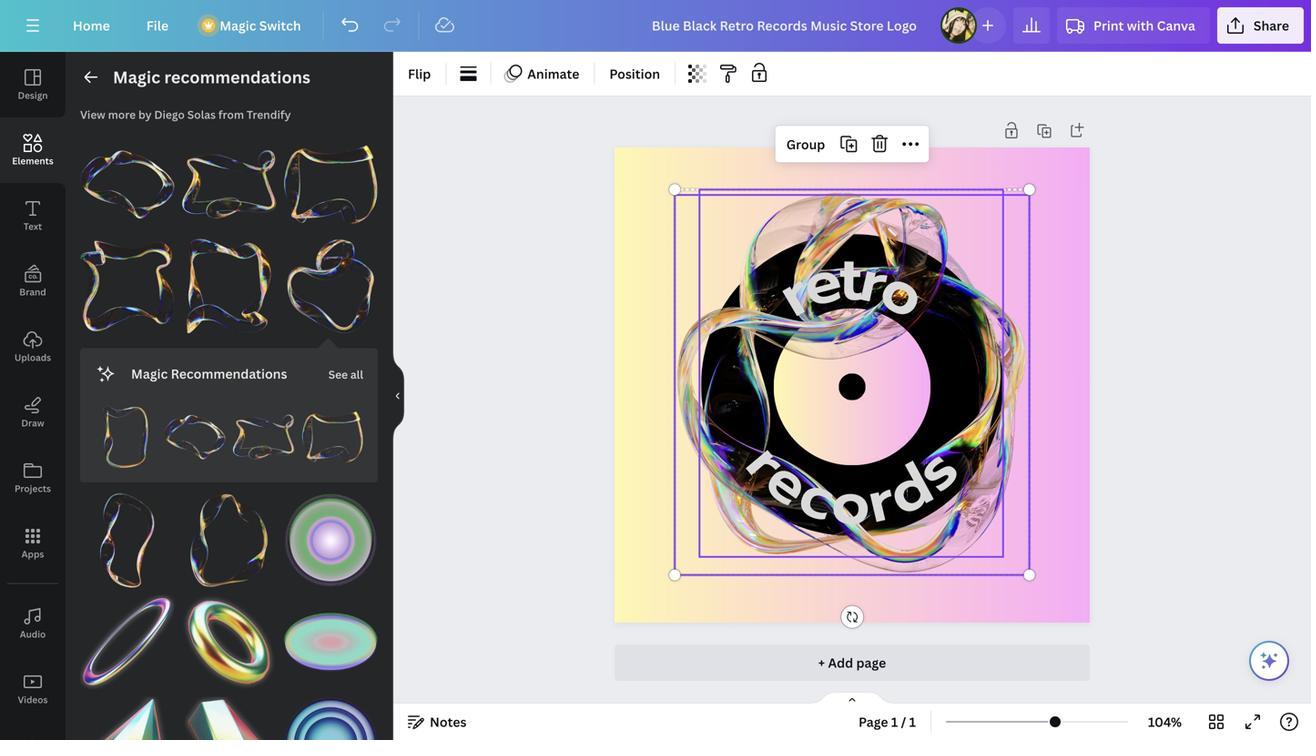Task type: locate. For each thing, give the bounding box(es) containing it.
print with canva button
[[1057, 7, 1210, 44]]

canva assistant image
[[1259, 650, 1280, 672]]

videos
[[18, 694, 48, 706]]

magic for magic recommendations
[[113, 66, 160, 88]]

1 horizontal spatial 1
[[909, 714, 916, 731]]

holographic chrome decorative ring image up holographic chrome decorative hexagon image
[[182, 595, 276, 690]]

d
[[871, 441, 949, 539]]

0 vertical spatial holographic chrome decorative circle image
[[284, 494, 378, 588]]

draw button
[[0, 380, 66, 445]]

magic switch
[[220, 17, 301, 34]]

projects
[[15, 483, 51, 495]]

Design title text field
[[637, 7, 933, 44]]

with
[[1127, 17, 1154, 34]]

group button
[[779, 130, 833, 159]]

print with canva
[[1094, 17, 1196, 34]]

canva
[[1157, 17, 1196, 34]]

share
[[1254, 17, 1290, 34]]

0 vertical spatial magic
[[220, 17, 256, 34]]

uploads button
[[0, 314, 66, 380]]

view more by diego solas button
[[80, 107, 216, 122]]

magic up by
[[113, 66, 160, 88]]

page 1 / 1
[[859, 714, 916, 731]]

1 left /
[[891, 714, 898, 731]]

holographic chrome decorative ring image up holographic chrome decorative pyramid image
[[80, 595, 175, 690]]

magic
[[220, 17, 256, 34], [113, 66, 160, 88], [131, 365, 168, 382]]

flip
[[408, 65, 431, 82]]

holographic chrome decorative ring image
[[80, 595, 175, 690], [182, 595, 276, 690]]

e
[[793, 234, 852, 332], [747, 436, 829, 530]]

page
[[859, 714, 888, 731]]

0 horizontal spatial 1
[[891, 714, 898, 731]]

magic left switch
[[220, 17, 256, 34]]

see
[[328, 367, 348, 382]]

page
[[856, 654, 886, 672]]

1 vertical spatial e
[[747, 436, 829, 530]]

draw
[[21, 417, 44, 429]]

1 right /
[[909, 714, 916, 731]]

0 vertical spatial e
[[793, 234, 852, 332]]

1 vertical spatial o
[[830, 458, 872, 550]]

text
[[24, 220, 42, 233]]

0 horizontal spatial holographic chrome decorative ring image
[[80, 595, 175, 690]]

1 vertical spatial holographic chrome decorative circle image
[[284, 697, 378, 740]]

show pages image
[[809, 691, 896, 706]]

r
[[852, 235, 897, 330], [761, 248, 829, 340], [725, 425, 809, 501], [859, 455, 903, 548]]

home link
[[58, 7, 125, 44]]

transparent liquid blob frame image
[[80, 138, 175, 232], [182, 138, 276, 232], [284, 138, 378, 232], [80, 239, 175, 334], [182, 239, 276, 334], [284, 239, 378, 334], [95, 406, 156, 468], [164, 406, 225, 468], [233, 406, 294, 468], [302, 406, 363, 468], [80, 494, 175, 588], [182, 494, 276, 588]]

1 holographic chrome decorative ring image from the left
[[80, 595, 175, 690]]

uploads
[[14, 352, 51, 364]]

2 1 from the left
[[909, 714, 916, 731]]

magic inside button
[[220, 17, 256, 34]]

group
[[182, 127, 276, 232], [284, 127, 378, 232], [80, 138, 175, 232], [80, 228, 175, 334], [182, 228, 276, 334], [284, 228, 378, 334], [95, 396, 156, 468], [164, 396, 225, 468], [233, 396, 294, 468], [302, 396, 363, 468], [80, 483, 175, 588], [284, 483, 378, 588], [182, 494, 276, 588], [80, 584, 175, 690], [182, 595, 276, 690], [284, 595, 378, 690], [80, 686, 175, 740], [182, 686, 276, 740], [284, 686, 378, 740]]

all
[[351, 367, 363, 382]]

see all button
[[327, 355, 365, 392]]

holographic chrome decorative pyramid image
[[80, 697, 175, 740]]

audio button
[[0, 591, 66, 657]]

o
[[864, 244, 942, 343], [830, 458, 872, 550]]

flip button
[[401, 59, 438, 88]]

from
[[218, 107, 244, 122]]

1 vertical spatial magic
[[113, 66, 160, 88]]

videos button
[[0, 657, 66, 722]]

holographic chrome decorative oblong image
[[284, 595, 378, 690]]

holographic chrome decorative circle image
[[284, 494, 378, 588], [284, 697, 378, 740]]

solas
[[187, 107, 216, 122]]

home
[[73, 17, 110, 34]]

brand
[[19, 286, 46, 298]]

1
[[891, 714, 898, 731], [909, 714, 916, 731]]

trendify button
[[247, 107, 291, 122]]

104%
[[1148, 714, 1182, 731]]

elements button
[[0, 117, 66, 183]]

1 horizontal spatial holographic chrome decorative ring image
[[182, 595, 276, 690]]

magic left recommendations on the left of page
[[131, 365, 168, 382]]

2 vertical spatial magic
[[131, 365, 168, 382]]

by
[[138, 107, 152, 122]]

104% button
[[1136, 708, 1195, 737]]

share button
[[1217, 7, 1304, 44]]

recommendations
[[164, 66, 311, 88]]

add
[[828, 654, 853, 672]]

magic recommendations
[[131, 365, 287, 382]]



Task type: describe. For each thing, give the bounding box(es) containing it.
see all
[[328, 367, 363, 382]]

1 1 from the left
[[891, 714, 898, 731]]

notes
[[430, 714, 467, 731]]

group
[[787, 136, 825, 153]]

hide image
[[393, 352, 404, 440]]

magic for magic switch
[[220, 17, 256, 34]]

2 holographic chrome decorative ring image from the left
[[182, 595, 276, 690]]

animate button
[[498, 59, 587, 88]]

+
[[818, 654, 825, 672]]

elements
[[12, 155, 53, 167]]

position button
[[602, 59, 668, 88]]

switch
[[259, 17, 301, 34]]

main menu bar
[[0, 0, 1311, 52]]

1 holographic chrome decorative circle image from the top
[[284, 494, 378, 588]]

t
[[839, 233, 864, 325]]

print
[[1094, 17, 1124, 34]]

recommendations
[[171, 365, 287, 382]]

magic for magic recommendations
[[131, 365, 168, 382]]

projects button
[[0, 445, 66, 511]]

/
[[901, 714, 906, 731]]

e for o
[[793, 234, 852, 332]]

more
[[108, 107, 136, 122]]

animate
[[528, 65, 580, 82]]

trendify
[[247, 107, 291, 122]]

design button
[[0, 52, 66, 117]]

0 vertical spatial o
[[864, 244, 942, 343]]

apps button
[[0, 511, 66, 576]]

magic switch button
[[191, 7, 316, 44]]

design
[[18, 89, 48, 102]]

apps
[[22, 548, 44, 561]]

+ add page button
[[615, 645, 1090, 681]]

+ add page
[[818, 654, 886, 672]]

e for r
[[747, 436, 829, 530]]

file button
[[132, 7, 183, 44]]

view
[[80, 107, 105, 122]]

magic recommendations
[[113, 66, 311, 88]]

s
[[894, 428, 979, 512]]

notes button
[[401, 708, 474, 737]]

c
[[788, 450, 847, 545]]

2 holographic chrome decorative circle image from the top
[[284, 697, 378, 740]]

brand button
[[0, 249, 66, 314]]

text button
[[0, 183, 66, 249]]

diego
[[154, 107, 185, 122]]

audio
[[20, 628, 46, 641]]

holographic chrome decorative hexagon image
[[182, 697, 276, 740]]

view more by diego solas from trendify
[[80, 107, 291, 122]]

side panel tab list
[[0, 52, 66, 740]]

position
[[610, 65, 660, 82]]

file
[[146, 17, 169, 34]]



Task type: vqa. For each thing, say whether or not it's contained in the screenshot.
Top level navigation 'element'
no



